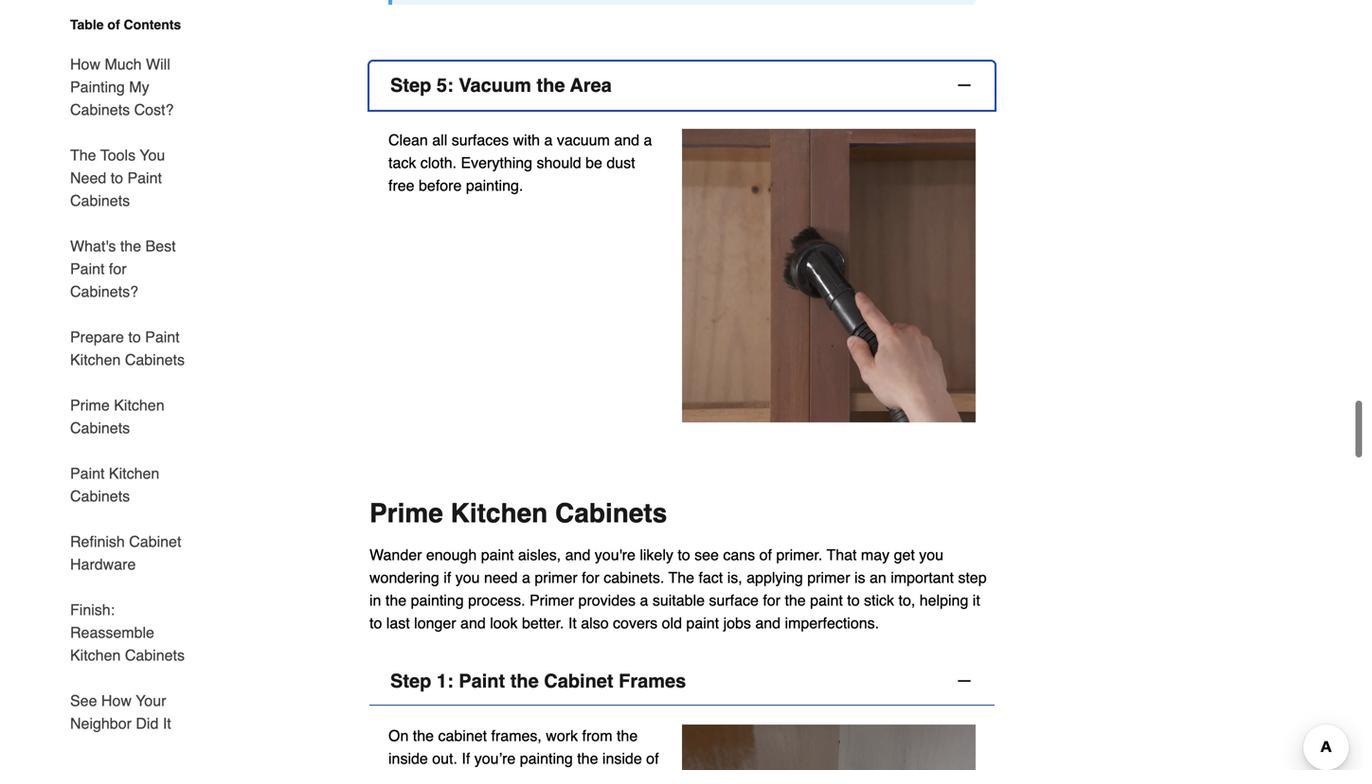Task type: describe. For each thing, give the bounding box(es) containing it.
wander
[[370, 546, 422, 564]]

the down from
[[577, 750, 598, 767]]

1 horizontal spatial for
[[582, 569, 600, 587]]

dust
[[607, 154, 635, 172]]

last
[[386, 614, 410, 632]]

clean
[[389, 131, 428, 149]]

the down applying
[[785, 592, 806, 609]]

it inside see how your neighbor did it
[[163, 715, 171, 732]]

cabinet inside "refinish cabinet hardware"
[[129, 533, 181, 551]]

frames
[[619, 670, 686, 692]]

with
[[513, 131, 540, 149]]

will
[[146, 55, 170, 73]]

you're
[[595, 546, 636, 564]]

if
[[462, 750, 470, 767]]

applying
[[747, 569, 803, 587]]

kitchen inside prime kitchen cabinets
[[114, 397, 164, 414]]

important
[[891, 569, 954, 587]]

frames,
[[491, 727, 542, 745]]

cans
[[723, 546, 755, 564]]

provides
[[579, 592, 636, 609]]

step 1: paint the cabinet frames
[[390, 670, 686, 692]]

work
[[546, 727, 578, 745]]

jobs
[[724, 614, 751, 632]]

to left last
[[370, 614, 382, 632]]

the right from
[[617, 727, 638, 745]]

step for step 5: vacuum the area
[[390, 74, 431, 96]]

neighbor
[[70, 715, 132, 732]]

primer
[[530, 592, 574, 609]]

see
[[70, 692, 97, 710]]

a person painting cabinet frames white. image
[[682, 725, 976, 770]]

on the cabinet frames, work from the inside out. if you're painting the inside o
[[389, 727, 659, 770]]

it inside wander enough paint aisles, and you're likely to see cans of primer. that may get you wondering if you need a primer for cabinets. the fact is, applying primer is an important step in the painting process. primer provides a suitable surface for the paint to stick to, helping it to last longer and look better. it also covers old paint jobs and imperfections.
[[568, 614, 577, 632]]

surfaces
[[452, 131, 509, 149]]

to left "see"
[[678, 546, 690, 564]]

refinish cabinet hardware
[[70, 533, 181, 573]]

cabinets inside prepare to paint kitchen cabinets
[[125, 351, 185, 369]]

aisles,
[[518, 546, 561, 564]]

may
[[861, 546, 890, 564]]

the inside button
[[537, 74, 565, 96]]

suitable
[[653, 592, 705, 609]]

finish: reassemble kitchen cabinets link
[[70, 587, 197, 678]]

prime inside "table of contents" element
[[70, 397, 110, 414]]

longer
[[414, 614, 456, 632]]

stick
[[864, 592, 895, 609]]

0 horizontal spatial you
[[456, 569, 480, 587]]

clean all surfaces with a vacuum and a tack cloth. everything should be dust free before painting.
[[389, 131, 652, 194]]

kitchen up aisles,
[[451, 498, 548, 529]]

and left look
[[461, 614, 486, 632]]

you
[[140, 146, 165, 164]]

how inside see how your neighbor did it
[[101, 692, 132, 710]]

cloth.
[[421, 154, 457, 172]]

from
[[582, 727, 613, 745]]

a person vacuuming cabinets after sanding. image
[[682, 129, 976, 423]]

the inside what's the best paint for cabinets?
[[120, 237, 141, 255]]

painting
[[70, 78, 125, 96]]

reassemble
[[70, 624, 154, 642]]

0 vertical spatial of
[[107, 17, 120, 32]]

likely
[[640, 546, 674, 564]]

vacuum
[[459, 74, 532, 96]]

helping
[[920, 592, 969, 609]]

a right need
[[522, 569, 531, 587]]

see how your neighbor did it
[[70, 692, 171, 732]]

for inside what's the best paint for cabinets?
[[109, 260, 127, 278]]

covers
[[613, 614, 658, 632]]

my
[[129, 78, 149, 96]]

paint kitchen cabinets
[[70, 465, 159, 505]]

and left you're
[[565, 546, 591, 564]]

imperfections.
[[785, 614, 879, 632]]

cabinet
[[438, 727, 487, 745]]

process.
[[468, 592, 525, 609]]

old
[[662, 614, 682, 632]]

minus image for step 5: vacuum the area
[[955, 76, 974, 95]]

out.
[[432, 750, 458, 767]]

you're
[[474, 750, 516, 767]]

everything
[[461, 154, 533, 172]]

1 inside from the left
[[389, 750, 428, 767]]

2 primer from the left
[[808, 569, 850, 587]]

primer.
[[776, 546, 823, 564]]

2 vertical spatial paint
[[686, 614, 719, 632]]

cabinets inside paint kitchen cabinets
[[70, 488, 130, 505]]

is
[[855, 569, 866, 587]]

1 vertical spatial prime
[[370, 498, 443, 529]]

cabinets?
[[70, 283, 138, 300]]

that
[[827, 546, 857, 564]]

how much will painting my cabinets cost?
[[70, 55, 174, 118]]

a up covers
[[640, 592, 648, 609]]

need
[[484, 569, 518, 587]]

1 vertical spatial paint
[[810, 592, 843, 609]]

finish: reassemble kitchen cabinets
[[70, 601, 185, 664]]

table
[[70, 17, 104, 32]]

step
[[958, 569, 987, 587]]

finish:
[[70, 601, 115, 619]]

fact
[[699, 569, 723, 587]]

it
[[973, 592, 981, 609]]

step 5: vacuum the area button
[[370, 62, 995, 110]]

the tools you need to paint cabinets
[[70, 146, 165, 209]]

should
[[537, 154, 581, 172]]

area
[[570, 74, 612, 96]]

vacuum
[[557, 131, 610, 149]]

wander enough paint aisles, and you're likely to see cans of primer. that may get you wondering if you need a primer for cabinets. the fact is, applying primer is an important step in the painting process. primer provides a suitable surface for the paint to stick to, helping it to last longer and look better. it also covers old paint jobs and imperfections.
[[370, 546, 987, 632]]



Task type: locate. For each thing, give the bounding box(es) containing it.
cabinets up your
[[125, 647, 185, 664]]

0 vertical spatial it
[[568, 614, 577, 632]]

cabinets.
[[604, 569, 665, 587]]

cabinets inside finish: reassemble kitchen cabinets
[[125, 647, 185, 664]]

cabinets up paint kitchen cabinets
[[70, 419, 130, 437]]

in
[[370, 592, 381, 609]]

free
[[389, 177, 415, 194]]

step inside button
[[390, 74, 431, 96]]

paint
[[481, 546, 514, 564], [810, 592, 843, 609], [686, 614, 719, 632]]

0 vertical spatial paint
[[481, 546, 514, 564]]

minus image for step 1: paint the cabinet frames
[[955, 672, 974, 691]]

1 horizontal spatial paint
[[686, 614, 719, 632]]

minus image
[[955, 76, 974, 95], [955, 672, 974, 691]]

paint up need
[[481, 546, 514, 564]]

the left area
[[537, 74, 565, 96]]

0 horizontal spatial primer
[[535, 569, 578, 587]]

minus image inside step 1: paint the cabinet frames button
[[955, 672, 974, 691]]

1 horizontal spatial painting
[[520, 750, 573, 767]]

what's the best paint for cabinets? link
[[70, 224, 197, 315]]

kitchen inside prepare to paint kitchen cabinets
[[70, 351, 121, 369]]

the right in
[[386, 592, 407, 609]]

1 vertical spatial how
[[101, 692, 132, 710]]

1 primer from the left
[[535, 569, 578, 587]]

0 horizontal spatial painting
[[411, 592, 464, 609]]

0 vertical spatial step
[[390, 74, 431, 96]]

1 vertical spatial cabinet
[[544, 670, 614, 692]]

it right the did
[[163, 715, 171, 732]]

kitchen down prepare
[[70, 351, 121, 369]]

step left 5:
[[390, 74, 431, 96]]

paint up refinish
[[70, 465, 105, 482]]

1 horizontal spatial cabinet
[[544, 670, 614, 692]]

2 minus image from the top
[[955, 672, 974, 691]]

prime
[[70, 397, 110, 414], [370, 498, 443, 529]]

step
[[390, 74, 431, 96], [390, 670, 431, 692]]

1 horizontal spatial it
[[568, 614, 577, 632]]

prime down prepare to paint kitchen cabinets
[[70, 397, 110, 414]]

paint inside paint kitchen cabinets
[[70, 465, 105, 482]]

1 vertical spatial the
[[669, 569, 695, 587]]

primer up primer
[[535, 569, 578, 587]]

cabinets up refinish
[[70, 488, 130, 505]]

hardware
[[70, 556, 136, 573]]

1 vertical spatial you
[[456, 569, 480, 587]]

if
[[444, 569, 451, 587]]

step inside button
[[390, 670, 431, 692]]

how up neighbor
[[101, 692, 132, 710]]

step for step 1: paint the cabinet frames
[[390, 670, 431, 692]]

kitchen inside finish: reassemble kitchen cabinets
[[70, 647, 121, 664]]

0 horizontal spatial the
[[70, 146, 96, 164]]

the inside the tools you need to paint cabinets
[[70, 146, 96, 164]]

1 horizontal spatial you
[[919, 546, 944, 564]]

1 vertical spatial for
[[582, 569, 600, 587]]

1 vertical spatial minus image
[[955, 672, 974, 691]]

before
[[419, 177, 462, 194]]

cabinets down painting
[[70, 101, 130, 118]]

0 horizontal spatial it
[[163, 715, 171, 732]]

a right with
[[544, 131, 553, 149]]

kitchen
[[70, 351, 121, 369], [114, 397, 164, 414], [109, 465, 159, 482], [451, 498, 548, 529], [70, 647, 121, 664]]

for down applying
[[763, 592, 781, 609]]

1 step from the top
[[390, 74, 431, 96]]

of up applying
[[760, 546, 772, 564]]

2 horizontal spatial paint
[[810, 592, 843, 609]]

of right table
[[107, 17, 120, 32]]

0 vertical spatial prime
[[70, 397, 110, 414]]

to right prepare
[[128, 328, 141, 346]]

is,
[[727, 569, 743, 587]]

enough
[[426, 546, 477, 564]]

prime up 'wander'
[[370, 498, 443, 529]]

the inside button
[[510, 670, 539, 692]]

kitchen inside paint kitchen cabinets
[[109, 465, 159, 482]]

0 horizontal spatial prime
[[70, 397, 110, 414]]

it
[[568, 614, 577, 632], [163, 715, 171, 732]]

to inside prepare to paint kitchen cabinets
[[128, 328, 141, 346]]

0 horizontal spatial of
[[107, 17, 120, 32]]

1 horizontal spatial of
[[760, 546, 772, 564]]

for up cabinets?
[[109, 260, 127, 278]]

to down is
[[847, 592, 860, 609]]

to down tools
[[111, 169, 123, 187]]

prepare
[[70, 328, 124, 346]]

what's
[[70, 237, 116, 255]]

2 vertical spatial for
[[763, 592, 781, 609]]

the up frames,
[[510, 670, 539, 692]]

look
[[490, 614, 518, 632]]

of inside wander enough paint aisles, and you're likely to see cans of primer. that may get you wondering if you need a primer for cabinets. the fact is, applying primer is an important step in the painting process. primer provides a suitable surface for the paint to stick to, helping it to last longer and look better. it also covers old paint jobs and imperfections.
[[760, 546, 772, 564]]

0 vertical spatial prime kitchen cabinets
[[70, 397, 164, 437]]

prime kitchen cabinets inside "table of contents" element
[[70, 397, 164, 437]]

how
[[70, 55, 100, 73], [101, 692, 132, 710]]

paint inside the tools you need to paint cabinets
[[127, 169, 162, 187]]

painting inside on the cabinet frames, work from the inside out. if you're painting the inside o
[[520, 750, 573, 767]]

you right if
[[456, 569, 480, 587]]

the right on
[[413, 727, 434, 745]]

you
[[919, 546, 944, 564], [456, 569, 480, 587]]

0 vertical spatial minus image
[[955, 76, 974, 95]]

0 vertical spatial you
[[919, 546, 944, 564]]

1 horizontal spatial prime
[[370, 498, 443, 529]]

table of contents
[[70, 17, 181, 32]]

paint down you
[[127, 169, 162, 187]]

0 vertical spatial cabinet
[[129, 533, 181, 551]]

0 horizontal spatial cabinet
[[129, 533, 181, 551]]

the
[[537, 74, 565, 96], [120, 237, 141, 255], [386, 592, 407, 609], [785, 592, 806, 609], [510, 670, 539, 692], [413, 727, 434, 745], [617, 727, 638, 745], [577, 750, 598, 767]]

how up painting
[[70, 55, 100, 73]]

prime kitchen cabinets up aisles,
[[370, 498, 667, 529]]

your
[[136, 692, 166, 710]]

step 1: paint the cabinet frames button
[[370, 658, 995, 706]]

1 minus image from the top
[[955, 76, 974, 95]]

how much will painting my cabinets cost? link
[[70, 42, 197, 133]]

cabinet inside button
[[544, 670, 614, 692]]

cabinets inside prime kitchen cabinets
[[70, 419, 130, 437]]

painting up the longer
[[411, 592, 464, 609]]

1 horizontal spatial prime kitchen cabinets
[[370, 498, 667, 529]]

best
[[145, 237, 176, 255]]

of
[[107, 17, 120, 32], [760, 546, 772, 564]]

cabinets up you're
[[555, 498, 667, 529]]

prepare to paint kitchen cabinets link
[[70, 315, 197, 383]]

paint inside button
[[459, 670, 505, 692]]

refinish cabinet hardware link
[[70, 519, 197, 587]]

0 vertical spatial the
[[70, 146, 96, 164]]

and up dust
[[614, 131, 640, 149]]

paint right old on the bottom left
[[686, 614, 719, 632]]

be
[[586, 154, 603, 172]]

to,
[[899, 592, 916, 609]]

the inside wander enough paint aisles, and you're likely to see cans of primer. that may get you wondering if you need a primer for cabinets. the fact is, applying primer is an important step in the painting process. primer provides a suitable surface for the paint to stick to, helping it to last longer and look better. it also covers old paint jobs and imperfections.
[[669, 569, 695, 587]]

paint right prepare
[[145, 328, 180, 346]]

kitchen down prepare to paint kitchen cabinets link
[[114, 397, 164, 414]]

tools
[[100, 146, 136, 164]]

1 vertical spatial of
[[760, 546, 772, 564]]

2 horizontal spatial for
[[763, 592, 781, 609]]

surface
[[709, 592, 759, 609]]

you up important
[[919, 546, 944, 564]]

1 vertical spatial painting
[[520, 750, 573, 767]]

paint inside what's the best paint for cabinets?
[[70, 260, 105, 278]]

cabinets inside how much will painting my cabinets cost?
[[70, 101, 130, 118]]

prime kitchen cabinets link
[[70, 383, 197, 451]]

inside down on
[[389, 750, 428, 767]]

0 vertical spatial for
[[109, 260, 127, 278]]

need
[[70, 169, 106, 187]]

inside down from
[[603, 750, 642, 767]]

and
[[614, 131, 640, 149], [565, 546, 591, 564], [461, 614, 486, 632], [756, 614, 781, 632]]

cabinets down need at the left top of page
[[70, 192, 130, 209]]

prepare to paint kitchen cabinets
[[70, 328, 185, 369]]

wondering
[[370, 569, 440, 587]]

0 horizontal spatial paint
[[481, 546, 514, 564]]

all
[[432, 131, 447, 149]]

0 horizontal spatial prime kitchen cabinets
[[70, 397, 164, 437]]

0 vertical spatial painting
[[411, 592, 464, 609]]

1 vertical spatial prime kitchen cabinets
[[370, 498, 667, 529]]

step left 1:
[[390, 670, 431, 692]]

a down "step 5: vacuum the area" button at top
[[644, 131, 652, 149]]

painting
[[411, 592, 464, 609], [520, 750, 573, 767]]

on
[[389, 727, 409, 745]]

primer down that
[[808, 569, 850, 587]]

much
[[105, 55, 142, 73]]

step 5: vacuum the area
[[390, 74, 612, 96]]

cabinets up prime kitchen cabinets link
[[125, 351, 185, 369]]

for up provides
[[582, 569, 600, 587]]

1:
[[437, 670, 454, 692]]

paint inside prepare to paint kitchen cabinets
[[145, 328, 180, 346]]

cabinet up work
[[544, 670, 614, 692]]

1 vertical spatial it
[[163, 715, 171, 732]]

painting inside wander enough paint aisles, and you're likely to see cans of primer. that may get you wondering if you need a primer for cabinets. the fact is, applying primer is an important step in the painting process. primer provides a suitable surface for the paint to stick to, helping it to last longer and look better. it also covers old paint jobs and imperfections.
[[411, 592, 464, 609]]

see how your neighbor did it link
[[70, 678, 197, 735]]

table of contents element
[[55, 15, 197, 735]]

0 horizontal spatial for
[[109, 260, 127, 278]]

the left best
[[120, 237, 141, 255]]

the up suitable
[[669, 569, 695, 587]]

5:
[[437, 74, 454, 96]]

0 vertical spatial how
[[70, 55, 100, 73]]

the tools you need to paint cabinets link
[[70, 133, 197, 224]]

to inside the tools you need to paint cabinets
[[111, 169, 123, 187]]

2 inside from the left
[[603, 750, 642, 767]]

for
[[109, 260, 127, 278], [582, 569, 600, 587], [763, 592, 781, 609]]

paint up imperfections.
[[810, 592, 843, 609]]

prime kitchen cabinets
[[70, 397, 164, 437], [370, 498, 667, 529]]

a
[[544, 131, 553, 149], [644, 131, 652, 149], [522, 569, 531, 587], [640, 592, 648, 609]]

painting down work
[[520, 750, 573, 767]]

contents
[[124, 17, 181, 32]]

cabinet
[[129, 533, 181, 551], [544, 670, 614, 692]]

it left also
[[568, 614, 577, 632]]

kitchen down prime kitchen cabinets link
[[109, 465, 159, 482]]

minus image inside "step 5: vacuum the area" button
[[955, 76, 974, 95]]

cabinet up hardware
[[129, 533, 181, 551]]

1 vertical spatial step
[[390, 670, 431, 692]]

and inside clean all surfaces with a vacuum and a tack cloth. everything should be dust free before painting.
[[614, 131, 640, 149]]

did
[[136, 715, 159, 732]]

1 horizontal spatial primer
[[808, 569, 850, 587]]

see
[[695, 546, 719, 564]]

paint down what's
[[70, 260, 105, 278]]

how inside how much will painting my cabinets cost?
[[70, 55, 100, 73]]

1 horizontal spatial inside
[[603, 750, 642, 767]]

cabinets inside the tools you need to paint cabinets
[[70, 192, 130, 209]]

0 horizontal spatial inside
[[389, 750, 428, 767]]

what's the best paint for cabinets?
[[70, 237, 176, 300]]

paint kitchen cabinets link
[[70, 451, 197, 519]]

painting.
[[466, 177, 523, 194]]

the up need at the left top of page
[[70, 146, 96, 164]]

get
[[894, 546, 915, 564]]

kitchen down reassemble
[[70, 647, 121, 664]]

an
[[870, 569, 887, 587]]

prime kitchen cabinets up paint kitchen cabinets
[[70, 397, 164, 437]]

paint right 1:
[[459, 670, 505, 692]]

1 horizontal spatial the
[[669, 569, 695, 587]]

2 step from the top
[[390, 670, 431, 692]]

to
[[111, 169, 123, 187], [128, 328, 141, 346], [678, 546, 690, 564], [847, 592, 860, 609], [370, 614, 382, 632]]

and right jobs
[[756, 614, 781, 632]]



Task type: vqa. For each thing, say whether or not it's contained in the screenshot.
Home Lawn and Trees. image
no



